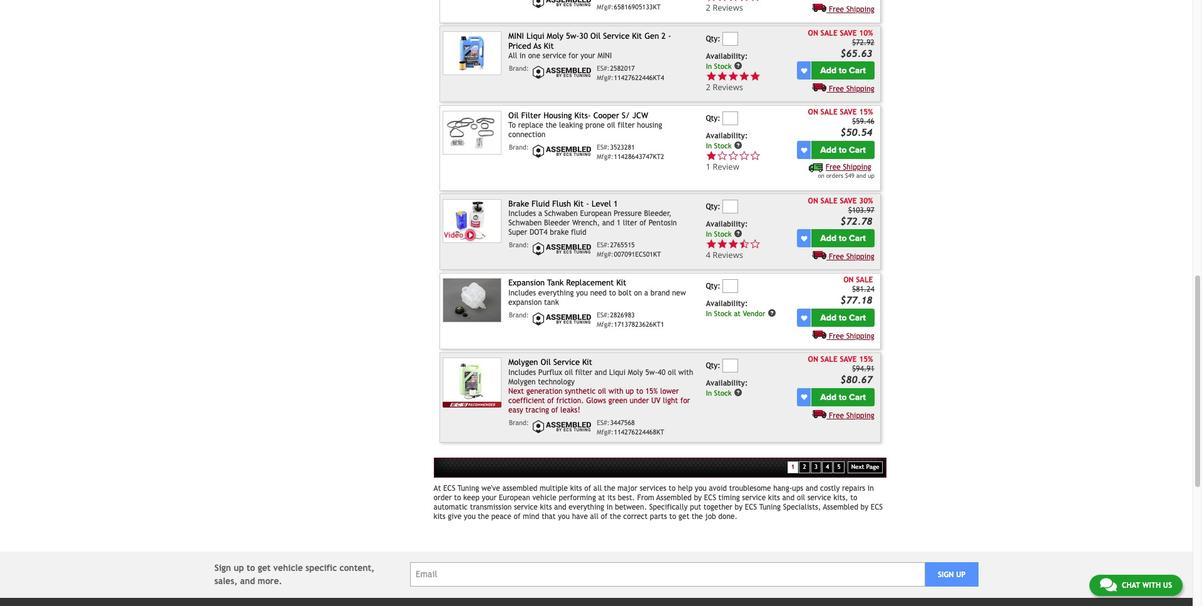 Task type: describe. For each thing, give the bounding box(es) containing it.
kit left 'gen'
[[632, 31, 642, 40]]

brand
[[651, 289, 670, 297]]

2582017
[[610, 65, 635, 72]]

expansion tank replacement kit link
[[509, 278, 627, 288]]

ups
[[792, 484, 804, 493]]

service inside molygen oil service kit includes purflux oil filter and liqui moly 5w-40 oil with molygen technology next generation synthetic oil with up to 15% lower coefficient of friction. glows green under uv light for easy tracing of leaks!
[[554, 358, 580, 367]]

kit for $77.18
[[617, 278, 627, 288]]

cart for $65.63
[[850, 65, 866, 76]]

add to cart for $72.78
[[821, 233, 866, 244]]

mfg#: for $72.78
[[597, 251, 614, 258]]

1 vertical spatial tuning
[[760, 503, 781, 512]]

es#: 2826983 mfg#: 17137823626kt1
[[597, 311, 665, 328]]

moly inside mini liqui moly 5w-30 oil service kit gen 2 - priced as kit all in one service for your mini
[[547, 31, 564, 40]]

free shipping image for $65.63
[[813, 83, 827, 92]]

specifically
[[650, 503, 688, 512]]

3447568
[[610, 419, 635, 426]]

oil inside oil filter housing kits- cooper s/ jcw to replace the leaking prone oil filter housing connection
[[607, 121, 616, 130]]

shipping for 10%
[[847, 85, 875, 93]]

of down generation
[[548, 396, 554, 405]]

automatic
[[434, 503, 468, 512]]

need
[[591, 289, 607, 297]]

es#: 3447568 mfg#: 114276224468kt
[[597, 419, 665, 436]]

cart for $72.78
[[850, 233, 866, 244]]

shipping for 30%
[[847, 253, 875, 261]]

the up its
[[604, 484, 616, 493]]

1 vertical spatial in
[[868, 484, 874, 493]]

4 qty: from the top
[[706, 282, 721, 290]]

content,
[[340, 563, 375, 573]]

114276224468kt
[[614, 428, 665, 436]]

lower
[[661, 387, 679, 396]]

save for $80.67
[[840, 355, 857, 364]]

sale for $77.18
[[856, 276, 874, 285]]

glows
[[587, 396, 606, 405]]

service inside mini liqui moly 5w-30 oil service kit gen 2 - priced as kit all in one service for your mini
[[603, 31, 630, 40]]

up inside sign up to get vehicle specific content, sales, and more.
[[234, 563, 244, 573]]

on sale save 15% $94.91 $80.67
[[808, 355, 875, 385]]

1 assembled by ecs - corporate logo image from the top
[[531, 0, 594, 9]]

ecs down troublesome
[[745, 503, 757, 512]]

cart for $80.67
[[850, 392, 866, 403]]

flush
[[552, 199, 571, 208]]

sale for $80.67
[[821, 355, 838, 364]]

super
[[509, 228, 528, 237]]

more.
[[258, 576, 282, 586]]

1 link
[[788, 462, 799, 473]]

es#2826983 - 17137823626kt1 - expansion tank replacement kit  - includes everything you need to bolt on a brand new expansion tank - assembled by ecs - mini image
[[443, 278, 502, 323]]

shipping up '10%'
[[847, 5, 875, 14]]

and inside sign up to get vehicle specific content, sales, and more.
[[240, 576, 255, 586]]

0 horizontal spatial by
[[694, 493, 702, 502]]

the down put at right
[[692, 512, 703, 521]]

on for $72.78
[[808, 196, 819, 205]]

at inside the at ecs tuning we've assembled multiple kits of all the major services to help you avoid troublesome hang-ups and costly repairs in order to keep your european vehicle performing at its best. from assembled by ecs timing service kits and oil service kits, to automatic transmission service kits and everything in between. specifically put together by ecs tuning specialists, assembled by ecs kits give you the peace of mind that you have all of the correct parts to get the job done.
[[599, 493, 606, 502]]

1 horizontal spatial assembled
[[823, 503, 859, 512]]

at
[[434, 484, 441, 493]]

availability: in stock for 4 reviews
[[706, 220, 748, 238]]

4 for 4
[[826, 464, 830, 471]]

between.
[[615, 503, 647, 512]]

synthetic
[[565, 387, 596, 396]]

es#: for $80.67
[[597, 419, 610, 426]]

sale for $72.78
[[821, 196, 838, 205]]

performing
[[559, 493, 596, 502]]

brake
[[550, 228, 569, 237]]

mfg#: for $80.67
[[597, 428, 614, 436]]

2 reviews for third 2 reviews link from the top
[[706, 81, 744, 93]]

brake fluid flush kit - level 1 includes a schwaben european pressure bleeder, schwaben bleeder wrench, and 1 liter of pentosin super dot4 brake fluid
[[509, 199, 677, 237]]

assembled by ecs - corporate logo image for $50.54
[[531, 143, 594, 159]]

add for $72.78
[[821, 233, 837, 244]]

page
[[867, 464, 880, 471]]

multiple
[[540, 484, 568, 493]]

qty: for 4
[[706, 202, 721, 211]]

of left mind
[[514, 512, 521, 521]]

0 vertical spatial tuning
[[458, 484, 479, 493]]

sale for $65.63
[[821, 29, 838, 37]]

add to cart button for $50.54
[[812, 141, 875, 159]]

tank
[[544, 298, 559, 307]]

3 2 reviews link from the top
[[706, 71, 795, 93]]

its
[[608, 493, 616, 502]]

done.
[[719, 512, 738, 521]]

1 vertical spatial next
[[852, 464, 865, 471]]

ecs down page
[[871, 503, 883, 512]]

priced
[[509, 41, 532, 51]]

for inside mini liqui moly 5w-30 oil service kit gen 2 - priced as kit all in one service for your mini
[[569, 52, 579, 60]]

up inside button
[[957, 570, 966, 579]]

one
[[528, 52, 541, 60]]

2 inside mini liqui moly 5w-30 oil service kit gen 2 - priced as kit all in one service for your mini
[[662, 31, 666, 40]]

and up that
[[554, 503, 567, 512]]

4 link
[[823, 462, 833, 473]]

sales,
[[215, 576, 238, 586]]

european inside the at ecs tuning we've assembled multiple kits of all the major services to help you avoid troublesome hang-ups and costly repairs in order to keep your european vehicle performing at its best. from assembled by ecs timing service kits and oil service kits, to automatic transmission service kits and everything in between. specifically put together by ecs tuning specialists, assembled by ecs kits give you the peace of mind that you have all of the correct parts to get the job done.
[[499, 493, 531, 502]]

in for 1
[[706, 141, 712, 150]]

mfg#: for $77.18
[[597, 321, 614, 328]]

15% for $80.67
[[860, 355, 874, 364]]

11428643747kt2
[[614, 153, 665, 160]]

comments image
[[1101, 578, 1117, 593]]

qty: for 1
[[706, 114, 721, 123]]

sign up button
[[926, 563, 979, 587]]

add for $80.67
[[821, 392, 837, 403]]

5 availability: from the top
[[706, 379, 748, 388]]

vehicle inside the at ecs tuning we've assembled multiple kits of all the major services to help you avoid troublesome hang-ups and costly repairs in order to keep your european vehicle performing at its best. from assembled by ecs timing service kits and oil service kits, to automatic transmission service kits and everything in between. specifically put together by ecs tuning specialists, assembled by ecs kits give you the peace of mind that you have all of the correct parts to get the job done.
[[533, 493, 557, 502]]

service up mind
[[514, 503, 538, 512]]

free shipping image for $72.78
[[813, 251, 827, 259]]

10%
[[860, 29, 874, 37]]

generation
[[527, 387, 563, 396]]

2 empty star image from the left
[[728, 150, 739, 161]]

ecs down avoid at the right bottom
[[705, 493, 717, 502]]

kits,
[[834, 493, 849, 502]]

2826983
[[610, 311, 635, 319]]

of left leaks!
[[552, 406, 558, 415]]

that
[[542, 512, 556, 521]]

3523281
[[610, 143, 635, 151]]

free for $77.18
[[829, 332, 844, 341]]

uv
[[652, 396, 661, 405]]

replace
[[518, 121, 544, 130]]

cooper
[[594, 111, 620, 120]]

add to cart button for $65.63
[[812, 62, 875, 80]]

empty star image for review
[[750, 150, 761, 161]]

coefficient
[[509, 396, 545, 405]]

peace
[[492, 512, 512, 521]]

free shipping for 15%
[[829, 412, 875, 420]]

$50.54
[[841, 127, 873, 138]]

1 inside 'link'
[[706, 161, 711, 172]]

put
[[690, 503, 702, 512]]

chat with us
[[1123, 581, 1173, 590]]

chat with us link
[[1090, 575, 1183, 596]]

free for 10%
[[829, 85, 844, 93]]

0 vertical spatial with
[[679, 368, 694, 377]]

$59.46
[[853, 117, 875, 126]]

leaking
[[559, 121, 583, 130]]

$80.67
[[841, 374, 873, 385]]

0 horizontal spatial schwaben
[[509, 219, 542, 227]]

at ecs tuning we've assembled multiple kits of all the major services to help you avoid troublesome hang-ups and costly repairs in order to keep your european vehicle performing at its best. from assembled by ecs timing service kits and oil service kits, to automatic transmission service kits and everything in between. specifically put together by ecs tuning specialists, assembled by ecs kits give you the peace of mind that you have all of the correct parts to get the job done.
[[434, 484, 883, 521]]

oil right 40
[[668, 368, 677, 377]]

tank
[[547, 278, 564, 288]]

1 molygen from the top
[[509, 358, 538, 367]]

availability: in stock for 2 reviews
[[706, 52, 748, 71]]

kit right as
[[544, 41, 554, 51]]

1 free shipping from the top
[[829, 5, 875, 14]]

mini liqui moly 5w-30 oil service kit gen 2 - priced as kit link
[[509, 31, 672, 51]]

fluid
[[571, 228, 587, 237]]

you right that
[[558, 512, 570, 521]]

of down its
[[601, 512, 608, 521]]

kits down automatic at the bottom left
[[434, 512, 446, 521]]

- inside mini liqui moly 5w-30 oil service kit gen 2 - priced as kit all in one service for your mini
[[669, 31, 672, 40]]

service down troublesome
[[743, 493, 766, 502]]

1 vertical spatial all
[[590, 512, 599, 521]]

assembled
[[503, 484, 538, 493]]

leaks!
[[561, 406, 581, 415]]

vehicle inside sign up to get vehicle specific content, sales, and more.
[[273, 563, 303, 573]]

filter inside molygen oil service kit includes purflux oil filter and liqui moly 5w-40 oil with molygen technology next generation synthetic oil with up to 15% lower coefficient of friction. glows green under uv light for easy tracing of leaks!
[[576, 368, 593, 377]]

kits down hang-
[[769, 493, 781, 502]]

free shipping on orders $49 and up
[[818, 163, 875, 179]]

prone
[[586, 121, 605, 130]]

1 2 reviews link from the top
[[706, 0, 795, 13]]

$72.92
[[853, 38, 875, 47]]

cart for $77.18
[[850, 313, 866, 323]]

$49
[[845, 172, 855, 179]]

on inside expansion tank replacement kit includes everything you need to bolt on a brand new expansion tank
[[634, 289, 642, 297]]

2 2 reviews link from the top
[[706, 2, 761, 13]]

add to wish list image for $72.78
[[802, 235, 808, 242]]

on sale save 10% $72.92 $65.63
[[808, 29, 875, 59]]

free up on sale save 10% $72.92 $65.63
[[829, 5, 844, 14]]

2765515
[[610, 241, 635, 249]]

3
[[815, 464, 818, 471]]

add to cart for $65.63
[[821, 65, 866, 76]]

stock for 4
[[714, 230, 732, 238]]

in inside availability: in stock at vendor
[[706, 309, 712, 318]]

and down hang-
[[783, 493, 795, 502]]

get inside the at ecs tuning we've assembled multiple kits of all the major services to help you avoid troublesome hang-ups and costly repairs in order to keep your european vehicle performing at its best. from assembled by ecs timing service kits and oil service kits, to automatic transmission service kits and everything in between. specifically put together by ecs tuning specialists, assembled by ecs kits give you the peace of mind that you have all of the correct parts to get the job done.
[[679, 512, 690, 521]]

5w- inside mini liqui moly 5w-30 oil service kit gen 2 - priced as kit all in one service for your mini
[[566, 31, 580, 40]]

add to cart button for $77.18
[[812, 309, 875, 327]]

costly
[[821, 484, 840, 493]]

specialists,
[[783, 503, 821, 512]]

parts
[[650, 512, 667, 521]]

mini liqui moly 5w-30 oil service kit gen 2 - priced as kit all in one service for your mini
[[509, 31, 672, 60]]

shipping for 15%
[[847, 412, 875, 420]]

1 left liter
[[617, 219, 621, 227]]

new
[[673, 289, 686, 297]]

1 mfg#: from the top
[[597, 3, 614, 11]]

1 review
[[706, 161, 740, 172]]

2 vertical spatial with
[[1143, 581, 1162, 590]]

reviews for $72.78
[[713, 249, 744, 260]]

expansion
[[509, 278, 545, 288]]

to inside expansion tank replacement kit includes everything you need to bolt on a brand new expansion tank
[[609, 289, 616, 297]]

2 4 reviews link from the top
[[706, 249, 761, 260]]

kits up that
[[540, 503, 552, 512]]

wrench,
[[572, 219, 600, 227]]

2 link
[[800, 462, 810, 473]]



Task type: locate. For each thing, give the bounding box(es) containing it.
5w- inside molygen oil service kit includes purflux oil filter and liqui moly 5w-40 oil with molygen technology next generation synthetic oil with up to 15% lower coefficient of friction. glows green under uv light for easy tracing of leaks!
[[646, 368, 658, 377]]

oil up glows
[[598, 387, 607, 396]]

to
[[839, 65, 847, 76], [839, 145, 847, 155], [839, 233, 847, 244], [609, 289, 616, 297], [839, 313, 847, 323], [637, 387, 644, 396], [839, 392, 847, 403], [669, 484, 676, 493], [454, 493, 461, 502], [851, 493, 858, 502], [670, 512, 677, 521], [247, 563, 255, 573]]

1 empty star image from the left
[[717, 150, 728, 161]]

free shipping image down on sale save 15% $94.91 $80.67
[[813, 410, 827, 418]]

with right 40
[[679, 368, 694, 377]]

1 vertical spatial a
[[645, 289, 649, 297]]

your inside the at ecs tuning we've assembled multiple kits of all the major services to help you avoid troublesome hang-ups and costly repairs in order to keep your european vehicle performing at its best. from assembled by ecs timing service kits and oil service kits, to automatic transmission service kits and everything in between. specifically put together by ecs tuning specialists, assembled by ecs kits give you the peace of mind that you have all of the correct parts to get the job done.
[[482, 493, 497, 502]]

add to cart for $80.67
[[821, 392, 866, 403]]

0 vertical spatial get
[[679, 512, 690, 521]]

0 horizontal spatial sign
[[215, 563, 231, 573]]

mfg#: inside es#: 2582017 mfg#: 11427622446kt4
[[597, 74, 614, 82]]

1 horizontal spatial next
[[852, 464, 865, 471]]

5 assembled by ecs - corporate logo image from the top
[[531, 311, 594, 327]]

schwaben down flush on the left of the page
[[545, 209, 578, 218]]

1 stock from the top
[[714, 62, 732, 71]]

es#3447568 - 114276224468kt - molygen oil service kit - includes purflux oil filter and liqui moly 5w-40 oil with molygen technology - assembled by ecs - mini image
[[443, 358, 502, 402]]

2 mfg#: from the top
[[597, 74, 614, 82]]

european down level
[[580, 209, 612, 218]]

oil inside oil filter housing kits- cooper s/ jcw to replace the leaking prone oil filter housing connection
[[509, 111, 519, 120]]

15% up the uv
[[646, 387, 658, 396]]

assembled by ecs - corporate logo image down the tank
[[531, 311, 594, 327]]

availability: in stock
[[706, 52, 748, 71], [706, 132, 748, 150], [706, 220, 748, 238], [706, 379, 748, 397]]

add to wish list image for $80.67
[[802, 394, 808, 401]]

brand: for $72.78
[[509, 241, 529, 249]]

es#: left 3447568
[[597, 419, 610, 426]]

job
[[706, 512, 717, 521]]

4 add to cart from the top
[[821, 313, 866, 323]]

star image
[[706, 0, 717, 2], [706, 71, 717, 82], [717, 71, 728, 82], [750, 71, 761, 82], [706, 239, 717, 250], [728, 239, 739, 250]]

kit inside the brake fluid flush kit - level 1 includes a schwaben european pressure bleeder, schwaben bleeder wrench, and 1 liter of pentosin super dot4 brake fluid
[[574, 199, 584, 208]]

1 horizontal spatial 4
[[826, 464, 830, 471]]

2 add to cart from the top
[[821, 145, 866, 155]]

0 vertical spatial for
[[569, 52, 579, 60]]

on inside on sale save 15% $94.91 $80.67
[[808, 355, 819, 364]]

have
[[572, 512, 588, 521]]

free up the on sale save 15% $59.46 $50.54
[[829, 85, 844, 93]]

17137823626kt1
[[614, 321, 665, 328]]

0 horizontal spatial a
[[539, 209, 543, 218]]

1 vertical spatial on
[[634, 289, 642, 297]]

4
[[706, 249, 711, 260], [826, 464, 830, 471]]

on for $65.63
[[808, 29, 819, 37]]

0 vertical spatial european
[[580, 209, 612, 218]]

add up orders
[[821, 145, 837, 155]]

1 add to wish list image from the top
[[802, 235, 808, 242]]

3 free shipping from the top
[[829, 253, 875, 261]]

es#: left the 2826983
[[597, 311, 610, 319]]

- right 'gen'
[[669, 31, 672, 40]]

up inside free shipping on orders $49 and up
[[868, 172, 875, 179]]

schwaben up super
[[509, 219, 542, 227]]

kit for $72.78
[[574, 199, 584, 208]]

0 vertical spatial moly
[[547, 31, 564, 40]]

es#: inside es#: 2582017 mfg#: 11427622446kt4
[[597, 65, 610, 72]]

sale inside on sale save 15% $94.91 $80.67
[[821, 355, 838, 364]]

1 horizontal spatial tuning
[[760, 503, 781, 512]]

reviews for $65.63
[[713, 81, 744, 93]]

housing
[[544, 111, 572, 120]]

brand:
[[509, 65, 529, 72], [509, 143, 529, 151], [509, 241, 529, 249], [509, 311, 529, 319], [509, 419, 529, 426]]

0 vertical spatial oil
[[591, 31, 601, 40]]

3 add from the top
[[821, 233, 837, 244]]

3 availability: in stock from the top
[[706, 220, 748, 238]]

0 vertical spatial includes
[[509, 209, 536, 218]]

on for $77.18
[[844, 276, 854, 285]]

assembled by ecs - corporate logo image down 'leaking'
[[531, 143, 594, 159]]

on for $50.54
[[808, 108, 819, 117]]

1 vertical spatial assembled
[[823, 503, 859, 512]]

6 assembled by ecs - corporate logo image from the top
[[531, 419, 594, 435]]

0 vertical spatial all
[[594, 484, 602, 493]]

add to cart button for $80.67
[[812, 388, 875, 407]]

from
[[638, 493, 655, 502]]

correct
[[624, 512, 648, 521]]

free up on sale $81.24 $77.18
[[829, 253, 844, 261]]

1 vertical spatial includes
[[509, 289, 536, 297]]

cart down $80.67
[[850, 392, 866, 403]]

1 availability: in stock from the top
[[706, 52, 748, 71]]

add to wish list image for $65.63
[[802, 67, 808, 74]]

15% inside molygen oil service kit includes purflux oil filter and liqui moly 5w-40 oil with molygen technology next generation synthetic oil with up to 15% lower coefficient of friction. glows green under uv light for easy tracing of leaks!
[[646, 387, 658, 396]]

and inside molygen oil service kit includes purflux oil filter and liqui moly 5w-40 oil with molygen technology next generation synthetic oil with up to 15% lower coefficient of friction. glows green under uv light for easy tracing of leaks!
[[595, 368, 607, 377]]

shipping for $77.18
[[847, 332, 875, 341]]

1 add to cart button from the top
[[812, 62, 875, 80]]

assembled up specifically
[[657, 493, 692, 502]]

technology
[[538, 378, 575, 386]]

the down "between."
[[610, 512, 621, 521]]

3 mfg#: from the top
[[597, 153, 614, 160]]

kit inside expansion tank replacement kit includes everything you need to bolt on a brand new expansion tank
[[617, 278, 627, 288]]

3 free shipping image from the top
[[813, 410, 827, 418]]

1 reviews from the top
[[713, 2, 744, 13]]

for inside molygen oil service kit includes purflux oil filter and liqui moly 5w-40 oil with molygen technology next generation synthetic oil with up to 15% lower coefficient of friction. glows green under uv light for easy tracing of leaks!
[[681, 396, 690, 405]]

dot4
[[530, 228, 548, 237]]

assembled by ecs - corporate logo image
[[531, 0, 594, 9], [531, 65, 594, 80], [531, 143, 594, 159], [531, 241, 594, 257], [531, 311, 594, 327], [531, 419, 594, 435]]

- left level
[[586, 199, 589, 208]]

qty: for 2
[[706, 34, 721, 43]]

brand: down easy
[[509, 419, 529, 426]]

0 horizontal spatial assembled
[[657, 493, 692, 502]]

add to cart button for $72.78
[[812, 229, 875, 248]]

save inside on sale save 15% $94.91 $80.67
[[840, 355, 857, 364]]

oil up specialists, on the bottom
[[797, 493, 806, 502]]

on
[[808, 29, 819, 37], [808, 108, 819, 117], [808, 196, 819, 205], [844, 276, 854, 285], [808, 355, 819, 364]]

oil inside molygen oil service kit includes purflux oil filter and liqui moly 5w-40 oil with molygen technology next generation synthetic oil with up to 15% lower coefficient of friction. glows green under uv light for easy tracing of leaks!
[[541, 358, 551, 367]]

save for $65.63
[[840, 29, 857, 37]]

2 free shipping image from the top
[[813, 330, 827, 339]]

liqui
[[527, 31, 545, 40], [609, 368, 626, 377]]

1 vertical spatial molygen
[[509, 378, 536, 386]]

1 left 2 link
[[792, 464, 795, 471]]

es#: inside es#: 3447568 mfg#: 114276224468kt
[[597, 419, 610, 426]]

availability: for 4 reviews
[[706, 220, 748, 229]]

0 horizontal spatial 4
[[706, 249, 711, 260]]

free shipping for $77.18
[[829, 332, 875, 341]]

oil
[[591, 31, 601, 40], [509, 111, 519, 120], [541, 358, 551, 367]]

free shipping image
[[813, 251, 827, 259], [813, 330, 827, 339], [813, 410, 827, 418]]

$65.63
[[841, 47, 873, 59]]

best.
[[618, 493, 635, 502]]

the inside oil filter housing kits- cooper s/ jcw to replace the leaking prone oil filter housing connection
[[546, 121, 557, 130]]

availability: in stock for 1 review
[[706, 132, 748, 150]]

kit
[[632, 31, 642, 40], [544, 41, 554, 51], [574, 199, 584, 208], [617, 278, 627, 288], [583, 358, 593, 367]]

4 add to cart button from the top
[[812, 309, 875, 327]]

save inside on sale save 30% $103.97 $72.78
[[840, 196, 857, 205]]

you down replacement
[[576, 289, 588, 297]]

5 add to cart from the top
[[821, 392, 866, 403]]

all
[[594, 484, 602, 493], [590, 512, 599, 521]]

0 horizontal spatial 5w-
[[566, 31, 580, 40]]

4 2 reviews link from the top
[[706, 81, 761, 93]]

stock inside availability: in stock at vendor
[[714, 309, 732, 318]]

reviews
[[713, 2, 744, 13], [713, 81, 744, 93], [713, 249, 744, 260]]

1 horizontal spatial your
[[581, 52, 596, 60]]

mfg#: down 3523281
[[597, 153, 614, 160]]

sign inside sign up to get vehicle specific content, sales, and more.
[[215, 563, 231, 573]]

availability: for 1 review
[[706, 132, 748, 140]]

1 vertical spatial vehicle
[[273, 563, 303, 573]]

pentosin
[[649, 219, 677, 227]]

mini
[[509, 31, 524, 40], [598, 52, 612, 60]]

2 add to wish list image from the top
[[802, 147, 808, 153]]

tuning down hang-
[[760, 503, 781, 512]]

15% inside on sale save 15% $94.91 $80.67
[[860, 355, 874, 364]]

timing
[[719, 493, 740, 502]]

on for $80.67
[[808, 355, 819, 364]]

es#: 2765515 mfg#: 007091ecs01kt
[[597, 241, 661, 258]]

4 save from the top
[[840, 355, 857, 364]]

30
[[580, 31, 588, 40]]

save up $103.97
[[840, 196, 857, 205]]

includes up expansion
[[509, 289, 536, 297]]

1 vertical spatial with
[[609, 387, 624, 396]]

1 vertical spatial your
[[482, 493, 497, 502]]

15% inside the on sale save 15% $59.46 $50.54
[[860, 108, 874, 117]]

brake fluid flush kit - level 1 link
[[509, 199, 618, 208]]

4 add from the top
[[821, 313, 837, 323]]

everything inside the at ecs tuning we've assembled multiple kits of all the major services to help you avoid troublesome hang-ups and costly repairs in order to keep your european vehicle performing at its best. from assembled by ecs timing service kits and oil service kits, to automatic transmission service kits and everything in between. specifically put together by ecs tuning specialists, assembled by ecs kits give you the peace of mind that you have all of the correct parts to get the job done.
[[569, 503, 605, 512]]

1 horizontal spatial -
[[669, 31, 672, 40]]

ecs tuning recommends this product. image
[[443, 402, 502, 408]]

3 stock from the top
[[714, 230, 732, 238]]

add to cart button down the $72.78
[[812, 229, 875, 248]]

15% for $50.54
[[860, 108, 874, 117]]

3 assembled by ecs - corporate logo image from the top
[[531, 143, 594, 159]]

1 review link for 2nd empty star icon from left
[[706, 161, 761, 172]]

and inside the brake fluid flush kit - level 1 includes a schwaben european pressure bleeder, schwaben bleeder wrench, and 1 liter of pentosin super dot4 brake fluid
[[603, 219, 615, 227]]

2 reviews from the top
[[713, 81, 744, 93]]

1 vertical spatial free shipping image
[[813, 83, 827, 92]]

2
[[706, 2, 711, 13], [662, 31, 666, 40], [706, 81, 711, 93], [803, 464, 807, 471]]

you right help
[[695, 484, 707, 493]]

3 add to cart from the top
[[821, 233, 866, 244]]

1 horizontal spatial service
[[603, 31, 630, 40]]

1 es#: from the top
[[597, 65, 610, 72]]

ecs up order
[[444, 484, 456, 493]]

0 horizontal spatial service
[[554, 358, 580, 367]]

3 in from the top
[[706, 230, 712, 238]]

1 includes from the top
[[509, 209, 536, 218]]

stock for 1
[[714, 141, 732, 150]]

shipping up $94.91
[[847, 332, 875, 341]]

es#: 3523281 mfg#: 11428643747kt2
[[597, 143, 665, 160]]

- inside the brake fluid flush kit - level 1 includes a schwaben european pressure bleeder, schwaben bleeder wrench, and 1 liter of pentosin super dot4 brake fluid
[[586, 199, 589, 208]]

up
[[868, 172, 875, 179], [626, 387, 634, 396], [234, 563, 244, 573], [957, 570, 966, 579]]

assembled by ecs - corporate logo image for $77.18
[[531, 311, 594, 327]]

qty: down 1 review
[[706, 202, 721, 211]]

1 horizontal spatial mini
[[598, 52, 612, 60]]

5 add from the top
[[821, 392, 837, 403]]

free up orders
[[826, 163, 841, 172]]

free shipping down $80.67
[[829, 412, 875, 420]]

4 for 4 reviews
[[706, 249, 711, 260]]

2 vertical spatial oil
[[541, 358, 551, 367]]

of up the performing
[[585, 484, 591, 493]]

free shipping image up on sale save 15% $94.91 $80.67
[[813, 330, 827, 339]]

free
[[829, 5, 844, 14], [829, 85, 844, 93], [826, 163, 841, 172], [829, 253, 844, 261], [829, 332, 844, 341], [829, 412, 844, 420]]

keep
[[464, 493, 480, 502]]

in for 2
[[706, 62, 712, 71]]

moly inside molygen oil service kit includes purflux oil filter and liqui moly 5w-40 oil with molygen technology next generation synthetic oil with up to 15% lower coefficient of friction. glows green under uv light for easy tracing of leaks!
[[628, 368, 643, 377]]

by down repairs
[[861, 503, 869, 512]]

you inside expansion tank replacement kit includes everything you need to bolt on a brand new expansion tank
[[576, 289, 588, 297]]

availability: inside availability: in stock at vendor
[[706, 299, 748, 308]]

5 es#: from the top
[[597, 419, 610, 426]]

free shipping image for $80.67
[[813, 410, 827, 418]]

mini up priced
[[509, 31, 524, 40]]

1 horizontal spatial moly
[[628, 368, 643, 377]]

2 horizontal spatial in
[[868, 484, 874, 493]]

$94.91
[[853, 365, 875, 374]]

includes left purflux at the left
[[509, 368, 536, 377]]

5 brand: from the top
[[509, 419, 529, 426]]

stock for 2
[[714, 62, 732, 71]]

2 qty: from the top
[[706, 114, 721, 123]]

includes inside expansion tank replacement kit includes everything you need to bolt on a brand new expansion tank
[[509, 289, 536, 297]]

add to cart for $50.54
[[821, 145, 866, 155]]

hang-
[[774, 484, 793, 493]]

es#: inside es#: 3523281 mfg#: 11428643747kt2
[[597, 143, 610, 151]]

0 horizontal spatial at
[[599, 493, 606, 502]]

2 in from the top
[[706, 141, 712, 150]]

2 horizontal spatial with
[[1143, 581, 1162, 590]]

0 vertical spatial on
[[818, 172, 825, 179]]

3 add to wish list image from the top
[[802, 394, 808, 401]]

of inside the brake fluid flush kit - level 1 includes a schwaben european pressure bleeder, schwaben bleeder wrench, and 1 liter of pentosin super dot4 brake fluid
[[640, 219, 647, 227]]

0 vertical spatial in
[[520, 52, 526, 60]]

1 right level
[[614, 199, 618, 208]]

2 availability: from the top
[[706, 132, 748, 140]]

2 cart from the top
[[850, 145, 866, 155]]

orders
[[827, 172, 844, 179]]

the down transmission
[[478, 512, 489, 521]]

green
[[609, 396, 628, 405]]

2 1 review link from the top
[[706, 161, 761, 172]]

free for 30%
[[829, 253, 844, 261]]

0 horizontal spatial tuning
[[458, 484, 479, 493]]

sign up
[[938, 570, 966, 579]]

under
[[630, 396, 649, 405]]

0 vertical spatial -
[[669, 31, 672, 40]]

0 horizontal spatial moly
[[547, 31, 564, 40]]

0 horizontal spatial in
[[520, 52, 526, 60]]

0 vertical spatial your
[[581, 52, 596, 60]]

oil filter housing kits- cooper s/ jcw link
[[509, 111, 649, 120]]

4 brand: from the top
[[509, 311, 529, 319]]

add for $65.63
[[821, 65, 837, 76]]

shipping up $59.46 at the right of the page
[[847, 85, 875, 93]]

oil inside the at ecs tuning we've assembled multiple kits of all the major services to help you avoid troublesome hang-ups and costly repairs in order to keep your european vehicle performing at its best. from assembled by ecs timing service kits and oil service kits, to automatic transmission service kits and everything in between. specifically put together by ecs tuning specialists, assembled by ecs kits give you the peace of mind that you have all of the correct parts to get the job done.
[[797, 493, 806, 502]]

european inside the brake fluid flush kit - level 1 includes a schwaben european pressure bleeder, schwaben bleeder wrench, and 1 liter of pentosin super dot4 brake fluid
[[580, 209, 612, 218]]

0 vertical spatial assembled
[[657, 493, 692, 502]]

mfg#: inside es#: 3523281 mfg#: 11428643747kt2
[[597, 153, 614, 160]]

in
[[520, 52, 526, 60], [868, 484, 874, 493], [607, 503, 613, 512]]

on inside free shipping on orders $49 and up
[[818, 172, 825, 179]]

filter
[[521, 111, 541, 120]]

free shipping image up the on sale save 15% $59.46 $50.54
[[813, 83, 827, 92]]

get down specifically
[[679, 512, 690, 521]]

2 assembled by ecs - corporate logo image from the top
[[531, 65, 594, 80]]

3 add to cart button from the top
[[812, 229, 875, 248]]

65816905133kt
[[614, 3, 661, 11]]

3 cart from the top
[[850, 233, 866, 244]]

on sale save 15% $59.46 $50.54
[[808, 108, 875, 138]]

2 vertical spatial add to wish list image
[[802, 394, 808, 401]]

european down assembled
[[499, 493, 531, 502]]

1 vertical spatial 5w-
[[646, 368, 658, 377]]

es#: inside 'es#: 2826983 mfg#: 17137823626kt1'
[[597, 311, 610, 319]]

question sign image
[[734, 61, 743, 70], [734, 229, 743, 238], [768, 309, 777, 318], [734, 388, 743, 397]]

2 save from the top
[[840, 108, 857, 117]]

sign for sign up
[[938, 570, 954, 579]]

5 stock from the top
[[714, 389, 732, 397]]

free for 15%
[[829, 412, 844, 420]]

1 horizontal spatial 5w-
[[646, 368, 658, 377]]

0 horizontal spatial oil
[[509, 111, 519, 120]]

at left its
[[599, 493, 606, 502]]

1 vertical spatial moly
[[628, 368, 643, 377]]

1 horizontal spatial on
[[818, 172, 825, 179]]

1 vertical spatial liqui
[[609, 368, 626, 377]]

to
[[509, 121, 516, 130]]

troublesome
[[730, 484, 772, 493]]

includes
[[509, 209, 536, 218], [509, 289, 536, 297], [509, 368, 536, 377]]

on left orders
[[818, 172, 825, 179]]

sign inside button
[[938, 570, 954, 579]]

0 vertical spatial molygen
[[509, 358, 538, 367]]

3 includes from the top
[[509, 368, 536, 377]]

get
[[679, 512, 690, 521], [258, 563, 271, 573]]

friction.
[[557, 396, 584, 405]]

everything up "have"
[[569, 503, 605, 512]]

kits up the performing
[[570, 484, 582, 493]]

1 vertical spatial everything
[[569, 503, 605, 512]]

free shipping for 10%
[[829, 85, 875, 93]]

3 brand: from the top
[[509, 241, 529, 249]]

1 in from the top
[[706, 62, 712, 71]]

and inside free shipping on orders $49 and up
[[857, 172, 867, 179]]

brand: for $80.67
[[509, 419, 529, 426]]

save inside the on sale save 15% $59.46 $50.54
[[840, 108, 857, 117]]

replacement
[[567, 278, 614, 288]]

half star image
[[739, 239, 750, 250]]

2 molygen from the top
[[509, 378, 536, 386]]

es#3523281 - 11428643747kt2 - oil filter housing kits- cooper s/ jcw - to replace the leaking prone oil filter housing connection - assembled by ecs - mini image
[[443, 111, 502, 155]]

0 vertical spatial vehicle
[[533, 493, 557, 502]]

and right ups
[[806, 484, 818, 493]]

availability:
[[706, 52, 748, 61], [706, 132, 748, 140], [706, 220, 748, 229], [706, 299, 748, 308], [706, 379, 748, 388]]

mfg#: down the 2826983
[[597, 321, 614, 328]]

all up the performing
[[594, 484, 602, 493]]

save up $94.91
[[840, 355, 857, 364]]

vendor
[[743, 309, 766, 318]]

you right the give
[[464, 512, 476, 521]]

free shipping image up on sale save 10% $72.92 $65.63
[[813, 3, 827, 12]]

0 vertical spatial 5w-
[[566, 31, 580, 40]]

es#: 2582017 mfg#: 11427622446kt4
[[597, 65, 665, 82]]

1 qty: from the top
[[706, 34, 721, 43]]

4 left 5
[[826, 464, 830, 471]]

cart for $50.54
[[850, 145, 866, 155]]

add to cart button up free shipping on orders $49 and up
[[812, 141, 875, 159]]

None text field
[[723, 111, 739, 125], [723, 359, 739, 372], [723, 111, 739, 125], [723, 359, 739, 372]]

4 free shipping from the top
[[829, 332, 875, 341]]

a inside expansion tank replacement kit includes everything you need to bolt on a brand new expansion tank
[[645, 289, 649, 297]]

availability: for 2 reviews
[[706, 52, 748, 61]]

kit inside molygen oil service kit includes purflux oil filter and liqui moly 5w-40 oil with molygen technology next generation synthetic oil with up to 15% lower coefficient of friction. glows green under uv light for easy tracing of leaks!
[[583, 358, 593, 367]]

1 horizontal spatial vehicle
[[533, 493, 557, 502]]

4 stock from the top
[[714, 309, 732, 318]]

0 horizontal spatial next
[[509, 387, 524, 396]]

assembled by ecs - corporate logo image for $80.67
[[531, 419, 594, 435]]

5 mfg#: from the top
[[597, 321, 614, 328]]

tracing
[[526, 406, 549, 415]]

$81.24
[[853, 285, 875, 294]]

0 horizontal spatial your
[[482, 493, 497, 502]]

get inside sign up to get vehicle specific content, sales, and more.
[[258, 563, 271, 573]]

mfg#: inside es#: 3447568 mfg#: 114276224468kt
[[597, 428, 614, 436]]

add to cart down $65.63
[[821, 65, 866, 76]]

at inside availability: in stock at vendor
[[734, 309, 741, 318]]

includes inside the brake fluid flush kit - level 1 includes a schwaben european pressure bleeder, schwaben bleeder wrench, and 1 liter of pentosin super dot4 brake fluid
[[509, 209, 536, 218]]

1 cart from the top
[[850, 65, 866, 76]]

shipping inside free shipping on orders $49 and up
[[843, 163, 872, 172]]

2 vertical spatial free shipping image
[[809, 163, 824, 172]]

es#: for $50.54
[[597, 143, 610, 151]]

free down $80.67
[[829, 412, 844, 420]]

2 stock from the top
[[714, 141, 732, 150]]

your down the mini liqui moly 5w-30 oil service kit gen 2 - priced as kit link
[[581, 52, 596, 60]]

bolt
[[619, 289, 632, 297]]

add to cart for $77.18
[[821, 313, 866, 323]]

on sale $81.24 $77.18
[[841, 276, 875, 306]]

sale inside on sale save 10% $72.92 $65.63
[[821, 29, 838, 37]]

1 vertical spatial add to wish list image
[[802, 147, 808, 153]]

star image
[[717, 0, 728, 2], [728, 0, 739, 2], [739, 0, 750, 2], [750, 0, 761, 2], [728, 71, 739, 82], [739, 71, 750, 82], [706, 150, 717, 161], [717, 239, 728, 250]]

to inside sign up to get vehicle specific content, sales, and more.
[[247, 563, 255, 573]]

add to cart down the $72.78
[[821, 233, 866, 244]]

mfg#: left 65816905133kt
[[597, 3, 614, 11]]

service down costly
[[808, 493, 832, 502]]

on sale save 30% $103.97 $72.78
[[808, 196, 875, 226]]

a left brand
[[645, 289, 649, 297]]

oil filter housing kits- cooper s/ jcw to replace the leaking prone oil filter housing connection
[[509, 111, 663, 139]]

0 vertical spatial 2 reviews
[[706, 2, 744, 13]]

qty: up availability: in stock at vendor
[[706, 282, 721, 290]]

0 vertical spatial free shipping image
[[813, 3, 827, 12]]

0 horizontal spatial mini
[[509, 31, 524, 40]]

es#2582017 - 11427622446kt4 - mini liqui moly 5w-30 oil service kit gen 2 - priced as kit - all in one service for your mini - assembled by ecs - mini image
[[443, 31, 502, 75]]

es#: inside "es#: 2765515 mfg#: 007091ecs01kt"
[[597, 241, 610, 249]]

1 save from the top
[[840, 29, 857, 37]]

1 vertical spatial free shipping image
[[813, 330, 827, 339]]

2 add to wish list image from the top
[[802, 315, 808, 321]]

sale inside on sale save 30% $103.97 $72.78
[[821, 196, 838, 205]]

1 free shipping image from the top
[[813, 251, 827, 259]]

None text field
[[723, 32, 739, 46], [723, 200, 739, 213], [723, 279, 739, 293], [723, 32, 739, 46], [723, 200, 739, 213], [723, 279, 739, 293]]

0 horizontal spatial -
[[586, 199, 589, 208]]

es#: left 2582017
[[597, 65, 610, 72]]

3 save from the top
[[840, 196, 857, 205]]

repairs
[[843, 484, 866, 493]]

4 es#: from the top
[[597, 311, 610, 319]]

oil up the technology
[[565, 368, 573, 377]]

sign up to get vehicle specific content, sales, and more.
[[215, 563, 375, 586]]

bleeder,
[[644, 209, 672, 218]]

tuning
[[458, 484, 479, 493], [760, 503, 781, 512]]

2 vertical spatial includes
[[509, 368, 536, 377]]

mfg#: inside 'es#: 2826983 mfg#: 17137823626kt1'
[[597, 321, 614, 328]]

and right sales,
[[240, 576, 255, 586]]

add up on sale save 15% $94.91 $80.67
[[821, 313, 837, 323]]

kit for $80.67
[[583, 358, 593, 367]]

2 add from the top
[[821, 145, 837, 155]]

5 in from the top
[[706, 389, 712, 397]]

5
[[838, 464, 841, 471]]

mfg#: 65816905133kt
[[597, 3, 661, 11]]

1 2 reviews from the top
[[706, 2, 744, 13]]

4 mfg#: from the top
[[597, 251, 614, 258]]

give
[[448, 512, 462, 521]]

4 availability: from the top
[[706, 299, 748, 308]]

free shipping for 30%
[[829, 253, 875, 261]]

$77.18
[[841, 295, 873, 306]]

add to cart button down $65.63
[[812, 62, 875, 80]]

2 es#: from the top
[[597, 143, 610, 151]]

2 free shipping from the top
[[829, 85, 875, 93]]

0 vertical spatial liqui
[[527, 31, 545, 40]]

$72.78
[[841, 215, 873, 226]]

007091ecs01kt
[[614, 251, 661, 258]]

2 vertical spatial reviews
[[713, 249, 744, 260]]

sign for sign up to get vehicle specific content, sales, and more.
[[215, 563, 231, 573]]

4 availability: in stock from the top
[[706, 379, 748, 397]]

filter inside oil filter housing kits- cooper s/ jcw to replace the leaking prone oil filter housing connection
[[618, 121, 635, 130]]

cart down $50.54
[[850, 145, 866, 155]]

2 brand: from the top
[[509, 143, 529, 151]]

1 brand: from the top
[[509, 65, 529, 72]]

a down "fluid"
[[539, 209, 543, 218]]

on inside on sale save 10% $72.92 $65.63
[[808, 29, 819, 37]]

service inside mini liqui moly 5w-30 oil service kit gen 2 - priced as kit all in one service for your mini
[[543, 52, 567, 60]]

Email email field
[[410, 563, 926, 587]]

a
[[539, 209, 543, 218], [645, 289, 649, 297]]

1 horizontal spatial filter
[[618, 121, 635, 130]]

2 vertical spatial in
[[607, 503, 613, 512]]

3 reviews from the top
[[713, 249, 744, 260]]

1 vertical spatial european
[[499, 493, 531, 502]]

everything inside expansion tank replacement kit includes everything you need to bolt on a brand new expansion tank
[[539, 289, 574, 297]]

5 add to cart button from the top
[[812, 388, 875, 407]]

add to wish list image
[[802, 67, 808, 74], [802, 147, 808, 153]]

free up on sale save 15% $94.91 $80.67
[[829, 332, 844, 341]]

in right all
[[520, 52, 526, 60]]

mind
[[523, 512, 540, 521]]

1 review link inside 'link'
[[706, 161, 761, 172]]

1 vertical spatial schwaben
[[509, 219, 542, 227]]

2 add to cart button from the top
[[812, 141, 875, 159]]

the down housing
[[546, 121, 557, 130]]

es#2765515 - 007091ecs01kt - brake fluid flush kit - level 1 - includes a schwaben european pressure bleeder, schwaben bleeder wrench, and 1 liter of pentosin super dot4 brake fluid - assembled by ecs - audi bmw volkswagen mini porsche image
[[443, 199, 502, 243]]

question sign image
[[734, 141, 743, 150]]

es#: left 3523281
[[597, 143, 610, 151]]

on inside the on sale save 15% $59.46 $50.54
[[808, 108, 819, 117]]

1 vertical spatial 15%
[[860, 355, 874, 364]]

1 add to cart from the top
[[821, 65, 866, 76]]

a inside the brake fluid flush kit - level 1 includes a schwaben european pressure bleeder, schwaben bleeder wrench, and 1 liter of pentosin super dot4 brake fluid
[[539, 209, 543, 218]]

all
[[509, 52, 518, 60]]

sale inside on sale $81.24 $77.18
[[856, 276, 874, 285]]

1 add from the top
[[821, 65, 837, 76]]

1 availability: from the top
[[706, 52, 748, 61]]

2 reviews
[[706, 2, 744, 13], [706, 81, 744, 93]]

6 mfg#: from the top
[[597, 428, 614, 436]]

mfg#: inside "es#: 2765515 mfg#: 007091ecs01kt"
[[597, 251, 614, 258]]

liqui inside molygen oil service kit includes purflux oil filter and liqui moly 5w-40 oil with molygen technology next generation synthetic oil with up to 15% lower coefficient of friction. glows green under uv light for easy tracing of leaks!
[[609, 368, 626, 377]]

schwaben
[[545, 209, 578, 218], [509, 219, 542, 227]]

add for $77.18
[[821, 313, 837, 323]]

2 2 reviews from the top
[[706, 81, 744, 93]]

connection
[[509, 130, 546, 139]]

1 horizontal spatial by
[[735, 503, 743, 512]]

1 vertical spatial at
[[599, 493, 606, 502]]

mini down the mini liqui moly 5w-30 oil service kit gen 2 - priced as kit link
[[598, 52, 612, 60]]

mfg#:
[[597, 3, 614, 11], [597, 74, 614, 82], [597, 153, 614, 160], [597, 251, 614, 258], [597, 321, 614, 328], [597, 428, 614, 436]]

2 availability: in stock from the top
[[706, 132, 748, 150]]

free shipping image for $50.54
[[809, 163, 824, 172]]

qty: up 1 review
[[706, 114, 721, 123]]

0 vertical spatial mini
[[509, 31, 524, 40]]

in inside mini liqui moly 5w-30 oil service kit gen 2 - priced as kit all in one service for your mini
[[520, 52, 526, 60]]

oil inside mini liqui moly 5w-30 oil service kit gen 2 - priced as kit all in one service for your mini
[[591, 31, 601, 40]]

es#: for $72.78
[[597, 241, 610, 249]]

2 horizontal spatial by
[[861, 503, 869, 512]]

service
[[543, 52, 567, 60], [743, 493, 766, 502], [808, 493, 832, 502], [514, 503, 538, 512]]

save inside on sale save 10% $72.92 $65.63
[[840, 29, 857, 37]]

2 reviews for first 2 reviews link from the top of the page
[[706, 2, 744, 13]]

1 horizontal spatial with
[[679, 368, 694, 377]]

1 vertical spatial 4
[[826, 464, 830, 471]]

1 vertical spatial service
[[554, 358, 580, 367]]

liqui inside mini liqui moly 5w-30 oil service kit gen 2 - priced as kit all in one service for your mini
[[527, 31, 545, 40]]

empty star image right review
[[750, 150, 761, 161]]

0 vertical spatial schwaben
[[545, 209, 578, 218]]

3 availability: from the top
[[706, 220, 748, 229]]

liter
[[623, 219, 638, 227]]

empty star image for reviews
[[750, 239, 761, 250]]

shipping up $49 at the top of page
[[843, 163, 872, 172]]

free shipping image down on sale save 30% $103.97 $72.78
[[813, 251, 827, 259]]

add for $50.54
[[821, 145, 837, 155]]

2 reviews link
[[706, 0, 795, 13], [706, 2, 761, 13], [706, 71, 795, 93], [706, 81, 761, 93]]

filter down the s/
[[618, 121, 635, 130]]

up inside molygen oil service kit includes purflux oil filter and liqui moly 5w-40 oil with molygen technology next generation synthetic oil with up to 15% lower coefficient of friction. glows green under uv light for easy tracing of leaks!
[[626, 387, 634, 396]]

1 horizontal spatial schwaben
[[545, 209, 578, 218]]

4 in from the top
[[706, 309, 712, 318]]

save for $72.78
[[840, 196, 857, 205]]

empty star image right 4 reviews
[[750, 239, 761, 250]]

0 horizontal spatial with
[[609, 387, 624, 396]]

0 horizontal spatial for
[[569, 52, 579, 60]]

1 horizontal spatial in
[[607, 503, 613, 512]]

5 qty: from the top
[[706, 361, 721, 370]]

next inside molygen oil service kit includes purflux oil filter and liqui moly 5w-40 oil with molygen technology next generation synthetic oil with up to 15% lower coefficient of friction. glows green under uv light for easy tracing of leaks!
[[509, 387, 524, 396]]

and up synthetic
[[595, 368, 607, 377]]

kits-
[[575, 111, 591, 120]]

3 qty: from the top
[[706, 202, 721, 211]]

on inside on sale $81.24 $77.18
[[844, 276, 854, 285]]

includes inside molygen oil service kit includes purflux oil filter and liqui moly 5w-40 oil with molygen technology next generation synthetic oil with up to 15% lower coefficient of friction. glows green under uv light for easy tracing of leaks!
[[509, 368, 536, 377]]

free shipping image
[[813, 3, 827, 12], [813, 83, 827, 92], [809, 163, 824, 172]]

1 4 reviews link from the top
[[706, 239, 795, 260]]

empty star image
[[739, 150, 750, 161], [750, 150, 761, 161], [750, 239, 761, 250]]

11427622446kt4
[[614, 74, 665, 82]]

0 vertical spatial 15%
[[860, 108, 874, 117]]

1 vertical spatial for
[[681, 396, 690, 405]]

assembled by ecs - corporate logo image down 'brake'
[[531, 241, 594, 257]]

5 free shipping from the top
[[829, 412, 875, 420]]

your inside mini liqui moly 5w-30 oil service kit gen 2 - priced as kit all in one service for your mini
[[581, 52, 596, 60]]

add down on sale save 10% $72.92 $65.63
[[821, 65, 837, 76]]

add to wish list image
[[802, 235, 808, 242], [802, 315, 808, 321], [802, 394, 808, 401]]

save for $50.54
[[840, 108, 857, 117]]

add to wish list image for $50.54
[[802, 147, 808, 153]]

assembled by ecs - corporate logo image down leaks!
[[531, 419, 594, 435]]

1 vertical spatial reviews
[[713, 81, 744, 93]]

brand: for $50.54
[[509, 143, 529, 151]]

1 review link for question sign icon
[[706, 150, 795, 172]]

includes for $77.18
[[509, 289, 536, 297]]

0 vertical spatial free shipping image
[[813, 251, 827, 259]]

in
[[706, 62, 712, 71], [706, 141, 712, 150], [706, 230, 712, 238], [706, 309, 712, 318], [706, 389, 712, 397]]

free inside free shipping on orders $49 and up
[[826, 163, 841, 172]]

gen
[[645, 31, 659, 40]]

by down 'timing'
[[735, 503, 743, 512]]

includes for $80.67
[[509, 368, 536, 377]]

2 vertical spatial 15%
[[646, 387, 658, 396]]

all right "have"
[[590, 512, 599, 521]]

add to cart down $77.18
[[821, 313, 866, 323]]

1 horizontal spatial european
[[580, 209, 612, 218]]

4 assembled by ecs - corporate logo image from the top
[[531, 241, 594, 257]]

add to wish list image for $77.18
[[802, 315, 808, 321]]

to inside molygen oil service kit includes purflux oil filter and liqui moly 5w-40 oil with molygen technology next generation synthetic oil with up to 15% lower coefficient of friction. glows green under uv light for easy tracing of leaks!
[[637, 387, 644, 396]]

brake
[[509, 199, 529, 208]]

2 includes from the top
[[509, 289, 536, 297]]

empty star image down question sign icon
[[739, 150, 750, 161]]

0 horizontal spatial get
[[258, 563, 271, 573]]

in for 4
[[706, 230, 712, 238]]

tuning up keep
[[458, 484, 479, 493]]

empty star image
[[717, 150, 728, 161], [728, 150, 739, 161]]

3 es#: from the top
[[597, 241, 610, 249]]

by up put at right
[[694, 493, 702, 502]]

jcw
[[633, 111, 649, 120]]

sale for $50.54
[[821, 108, 838, 117]]

1 horizontal spatial at
[[734, 309, 741, 318]]

level
[[592, 199, 611, 208]]

sale inside the on sale save 15% $59.46 $50.54
[[821, 108, 838, 117]]

1 1 review link from the top
[[706, 150, 795, 172]]

on inside on sale save 30% $103.97 $72.78
[[808, 196, 819, 205]]

together
[[704, 503, 733, 512]]

1 vertical spatial mini
[[598, 52, 612, 60]]

assembled by ecs - corporate logo image for $72.78
[[531, 241, 594, 257]]

mfg#: for $50.54
[[597, 153, 614, 160]]

with up 'green'
[[609, 387, 624, 396]]

5 cart from the top
[[850, 392, 866, 403]]



Task type: vqa. For each thing, say whether or not it's contained in the screenshot.
2nd Free Shipping from the top
yes



